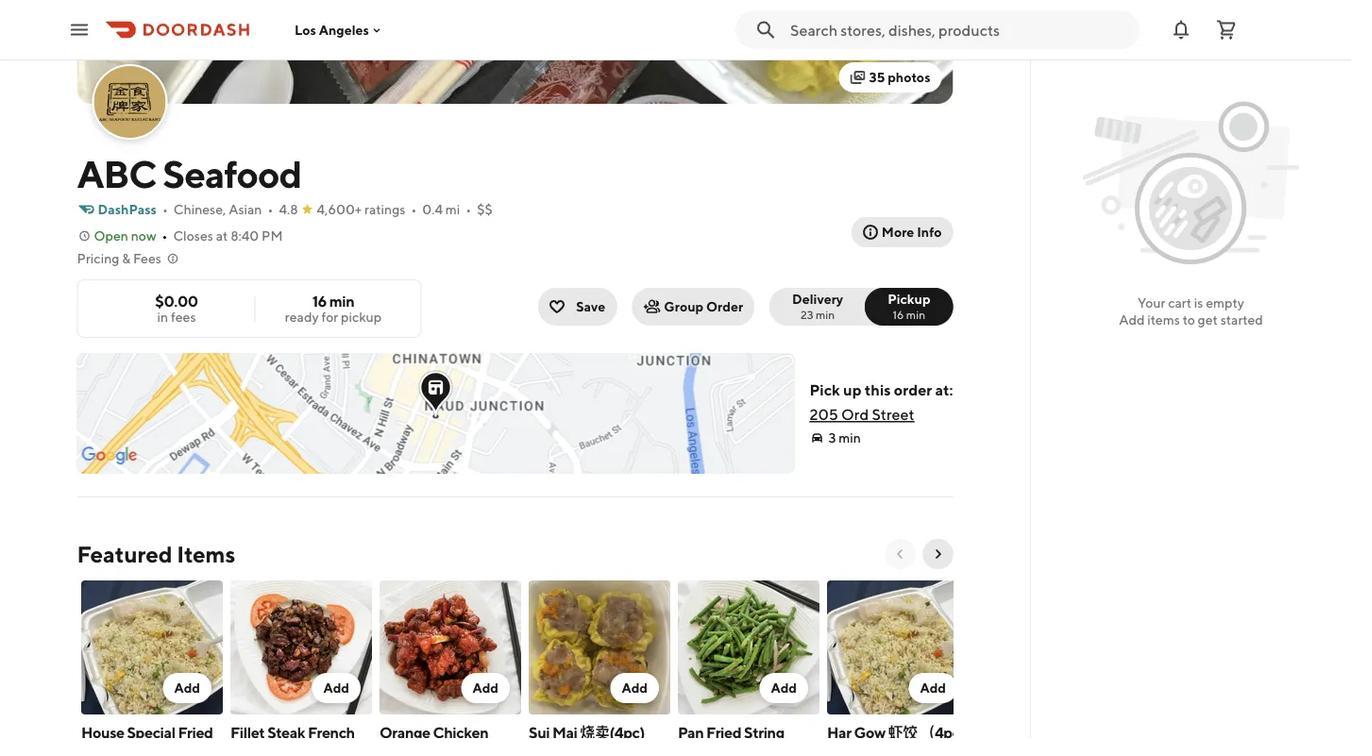Task type: locate. For each thing, give the bounding box(es) containing it.
items
[[177, 541, 235, 568]]

None radio
[[770, 288, 877, 326]]

min down the delivery
[[816, 308, 835, 321]]

add for 'har gow 虾饺 （4pc)' image
[[920, 680, 946, 696]]

more
[[882, 224, 914, 240]]

notification bell image
[[1170, 18, 1193, 41]]

none radio containing delivery
[[770, 288, 877, 326]]

add for sui mai 烧卖(4pc) image
[[621, 680, 647, 696]]

har gow 虾饺 （4pc) image
[[827, 581, 969, 715]]

0.4
[[422, 202, 443, 217]]

• right now
[[162, 228, 168, 244]]

pick
[[810, 381, 840, 399]]

sui mai 烧卖(4pc) image
[[528, 581, 670, 715]]

205 ord street link
[[810, 406, 915, 424]]

street
[[872, 406, 915, 424]]

save button
[[539, 288, 617, 326]]

order
[[706, 299, 743, 314]]

dashpass •
[[98, 202, 168, 217]]

8:40
[[231, 228, 259, 244]]

your
[[1138, 295, 1166, 311]]

abc seafood image
[[94, 66, 166, 138]]

save
[[576, 299, 606, 314]]

pricing & fees
[[77, 251, 161, 266]]

23
[[801, 308, 814, 321]]

add button
[[77, 577, 226, 739], [226, 577, 375, 739], [375, 577, 525, 739], [525, 577, 674, 739], [674, 577, 823, 739], [823, 577, 972, 739], [162, 673, 211, 704], [312, 673, 360, 704], [461, 673, 510, 704], [610, 673, 659, 704], [759, 673, 808, 704], [908, 673, 957, 704]]

asian
[[229, 202, 262, 217]]

to
[[1183, 312, 1195, 328]]

• left chinese,
[[162, 202, 168, 217]]

add
[[1119, 312, 1145, 328], [174, 680, 200, 696], [323, 680, 349, 696], [472, 680, 498, 696], [621, 680, 647, 696], [771, 680, 797, 696], [920, 680, 946, 696]]

fees
[[171, 309, 196, 325]]

group order
[[664, 299, 743, 314]]

at
[[216, 228, 228, 244]]

los angeles button
[[295, 22, 384, 38]]

group
[[664, 299, 704, 314]]

16 inside pickup 16 min
[[893, 308, 904, 321]]

next button of carousel image
[[931, 547, 946, 562]]

0 horizontal spatial 16
[[312, 292, 327, 310]]

more info button
[[852, 217, 953, 247]]

None radio
[[865, 288, 953, 326]]

$0.00
[[155, 292, 198, 310]]

Store search: begin typing to search for stores available on DoorDash text field
[[790, 19, 1129, 40]]

seafood
[[163, 151, 301, 196]]

mi
[[446, 202, 460, 217]]

pm
[[262, 228, 283, 244]]

pickup 16 min
[[888, 291, 931, 321]]

1 horizontal spatial 16
[[893, 308, 904, 321]]

16
[[312, 292, 327, 310], [893, 308, 904, 321]]

items
[[1148, 312, 1180, 328]]

chinese, asian
[[174, 202, 262, 217]]

previous button of carousel image
[[893, 547, 908, 562]]

up
[[843, 381, 862, 399]]

add for the house special fried rice image
[[174, 680, 200, 696]]

16 min ready for pickup
[[285, 292, 382, 325]]

cart
[[1168, 295, 1192, 311]]

• closes at 8:40 pm
[[162, 228, 283, 244]]

min right ready
[[329, 292, 354, 310]]

16 down pickup
[[893, 308, 904, 321]]

16 left pickup
[[312, 292, 327, 310]]

min
[[329, 292, 354, 310], [816, 308, 835, 321], [906, 308, 926, 321], [839, 430, 861, 446]]

add for pan fried string bean dry style image
[[771, 680, 797, 696]]

chinese,
[[174, 202, 226, 217]]

•
[[162, 202, 168, 217], [268, 202, 273, 217], [411, 202, 417, 217], [466, 202, 471, 217], [162, 228, 168, 244]]

pickup
[[341, 309, 382, 325]]

none radio containing pickup
[[865, 288, 953, 326]]

min inside "16 min ready for pickup"
[[329, 292, 354, 310]]

ready
[[285, 309, 319, 325]]

open menu image
[[68, 18, 91, 41]]

angeles
[[319, 22, 369, 38]]

min down pickup
[[906, 308, 926, 321]]



Task type: vqa. For each thing, say whether or not it's contained in the screenshot.
bottommost pickup BUTTON
no



Task type: describe. For each thing, give the bounding box(es) containing it.
add for the orange chicken image
[[472, 680, 498, 696]]

dashpass
[[98, 202, 157, 217]]

35
[[869, 69, 885, 85]]

info
[[917, 224, 942, 240]]

16 inside "16 min ready for pickup"
[[312, 292, 327, 310]]

now
[[131, 228, 156, 244]]

• left 0.4
[[411, 202, 417, 217]]

group order button
[[632, 288, 755, 326]]

pickup
[[888, 291, 931, 307]]

add for fillet steak french style 法式牛柳 image
[[323, 680, 349, 696]]

order
[[894, 381, 932, 399]]

pan fried string bean dry style image
[[678, 581, 819, 715]]

min inside pickup 16 min
[[906, 308, 926, 321]]

order methods option group
[[770, 288, 953, 326]]

4,600+ ratings •
[[317, 202, 417, 217]]

$0.00 in fees
[[155, 292, 198, 325]]

4,600+
[[317, 202, 362, 217]]

featured items
[[77, 541, 235, 568]]

fillet steak french style 法式牛柳 image
[[230, 581, 372, 715]]

3 min
[[829, 430, 861, 446]]

for
[[321, 309, 338, 325]]

is
[[1195, 295, 1204, 311]]

35 photos
[[869, 69, 931, 85]]

more info
[[882, 224, 942, 240]]

• left 4.8
[[268, 202, 273, 217]]

empty
[[1206, 295, 1245, 311]]

abc
[[77, 151, 156, 196]]

ord
[[842, 406, 869, 424]]

orange chicken image
[[379, 581, 521, 715]]

0 items, open order cart image
[[1215, 18, 1238, 41]]

pricing
[[77, 251, 119, 266]]

in
[[157, 309, 168, 325]]

los
[[295, 22, 316, 38]]

your cart is empty add items to get started
[[1119, 295, 1263, 328]]

at:
[[935, 381, 953, 399]]

map region
[[30, 132, 997, 616]]

3
[[829, 430, 836, 446]]

• right mi on the top of the page
[[466, 202, 471, 217]]

closes
[[173, 228, 213, 244]]

pricing & fees button
[[77, 249, 180, 268]]

4.8
[[279, 202, 298, 217]]

los angeles
[[295, 22, 369, 38]]

min right 3 at the bottom right
[[839, 430, 861, 446]]

started
[[1221, 312, 1263, 328]]

pick up this order at: 205 ord street
[[810, 381, 953, 424]]

$$
[[477, 202, 493, 217]]

powered by google image
[[82, 447, 137, 466]]

0.4 mi • $$
[[422, 202, 493, 217]]

35 photos button
[[839, 62, 942, 93]]

house special fried rice image
[[81, 581, 222, 715]]

open now
[[94, 228, 156, 244]]

205
[[810, 406, 839, 424]]

featured
[[77, 541, 172, 568]]

ratings
[[365, 202, 406, 217]]

delivery
[[792, 291, 843, 307]]

photos
[[888, 69, 931, 85]]

get
[[1198, 312, 1218, 328]]

&
[[122, 251, 130, 266]]

open
[[94, 228, 128, 244]]

min inside delivery 23 min
[[816, 308, 835, 321]]

delivery 23 min
[[792, 291, 843, 321]]

this
[[865, 381, 891, 399]]

abc seafood
[[77, 151, 301, 196]]

fees
[[133, 251, 161, 266]]

add inside your cart is empty add items to get started
[[1119, 312, 1145, 328]]

featured items heading
[[77, 539, 235, 569]]



